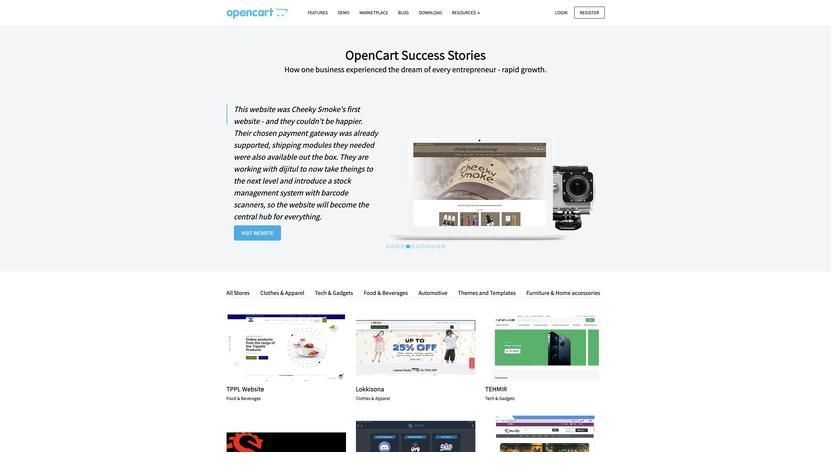Task type: describe. For each thing, give the bounding box(es) containing it.
happier.
[[335, 116, 363, 126]]

supported,
[[234, 140, 270, 150]]

lokkisona image
[[356, 315, 476, 381]]

level
[[262, 176, 278, 186]]

0 vertical spatial clothes
[[260, 290, 279, 297]]

home
[[556, 290, 571, 297]]

tppl website food & beverages
[[227, 385, 264, 402]]

entrepreneur
[[452, 64, 497, 75]]

tech inside tehmir tech & gadgets
[[486, 396, 495, 402]]

the left next
[[234, 176, 245, 186]]

themes and templates link
[[453, 289, 521, 298]]

all stores
[[227, 290, 250, 297]]

furniture
[[527, 290, 550, 297]]

everything.
[[284, 212, 322, 222]]

rapid
[[502, 64, 520, 75]]

of
[[424, 64, 431, 75]]

marketplace
[[360, 10, 388, 16]]

the down modules
[[312, 152, 323, 162]]

furniture & home accessories link
[[522, 289, 601, 298]]

also
[[252, 152, 265, 162]]

the right so
[[276, 200, 287, 210]]

so
[[267, 200, 275, 210]]

blog
[[398, 10, 409, 16]]

download
[[419, 10, 442, 16]]

theings
[[340, 164, 365, 174]]

lokkisona clothes & apparel
[[356, 385, 390, 402]]

opencart success stories how one business experienced the dream of every entrepreneur - rapid growth.
[[285, 47, 547, 75]]

barcode
[[321, 188, 348, 198]]

next
[[246, 176, 261, 186]]

are
[[358, 152, 368, 162]]

visit website
[[242, 230, 274, 237]]

introduce
[[294, 176, 326, 186]]

blog link
[[393, 7, 414, 19]]

resources link
[[447, 7, 485, 19]]

view for lokkisona
[[398, 345, 410, 351]]

0 vertical spatial tech
[[315, 290, 327, 297]]

food & beverages
[[364, 290, 408, 297]]

0 vertical spatial beverages
[[383, 290, 408, 297]]

box.
[[324, 152, 338, 162]]

view for tppl website
[[268, 345, 280, 351]]

payment
[[278, 128, 308, 138]]

features link
[[303, 7, 333, 19]]

0 horizontal spatial with
[[263, 164, 277, 174]]

tehmir image
[[486, 315, 605, 381]]

stories
[[448, 47, 486, 63]]

tppl
[[227, 385, 241, 394]]

tech & gadgets link
[[310, 289, 358, 298]]

hub
[[259, 212, 272, 222]]

graor game bots image
[[356, 416, 476, 453]]

success
[[402, 47, 445, 63]]

templates
[[490, 290, 516, 297]]

0 vertical spatial they
[[280, 116, 295, 126]]

business
[[316, 64, 345, 75]]

themes
[[458, 290, 478, 297]]

tehmir tech & gadgets
[[486, 385, 515, 402]]

scanners,
[[234, 200, 266, 210]]

the inside opencart success stories how one business experienced the dream of every entrepreneur - rapid growth.
[[389, 64, 400, 75]]

opencart - showcase image
[[227, 7, 288, 19]]

take
[[324, 164, 339, 174]]

working
[[234, 164, 261, 174]]

stores
[[234, 290, 250, 297]]

modules
[[302, 140, 331, 150]]

every
[[433, 64, 451, 75]]

2 to from the left
[[366, 164, 373, 174]]

food & beverages link
[[359, 289, 413, 298]]

0 vertical spatial apparel
[[285, 290, 305, 297]]

& inside tehmir tech & gadgets
[[496, 396, 498, 402]]

how
[[285, 64, 300, 75]]

furniture & home accessories
[[527, 290, 601, 297]]

download link
[[414, 7, 447, 19]]

resources
[[452, 10, 477, 16]]

shipping
[[272, 140, 301, 150]]

first
[[347, 104, 360, 114]]

0 vertical spatial website
[[249, 104, 275, 114]]

this website was cheeky smoke's first website - and they couldn't be happier. their chosen payment gateway was already supported, shipping modules they needed were also available out the box. they are working with dijitul to now take theings to the next level and introduce a stock management system with barcode scanners, so the website will become the central hub for everything.
[[234, 104, 378, 222]]

the right become
[[358, 200, 369, 210]]

view project for tehmir
[[527, 345, 564, 351]]

project for tehmir
[[541, 345, 564, 351]]

available
[[267, 152, 297, 162]]

dijitul
[[279, 164, 298, 174]]

2 vertical spatial and
[[479, 290, 489, 297]]

project for lokkisona
[[412, 345, 434, 351]]

system
[[280, 188, 303, 198]]

opencart
[[346, 47, 399, 63]]

they
[[340, 152, 356, 162]]



Task type: locate. For each thing, give the bounding box(es) containing it.
website for tppl
[[242, 385, 264, 394]]

tech & gadgets
[[315, 290, 353, 297]]

0 horizontal spatial clothes
[[260, 290, 279, 297]]

clothes down lokkisona
[[356, 396, 371, 402]]

gadgets inside tehmir tech & gadgets
[[499, 396, 515, 402]]

1 horizontal spatial tech
[[486, 396, 495, 402]]

1 vertical spatial website
[[234, 116, 260, 126]]

a
[[328, 176, 332, 186]]

clothes inside lokkisona clothes & apparel
[[356, 396, 371, 402]]

1 horizontal spatial to
[[366, 164, 373, 174]]

demo
[[338, 10, 350, 16]]

to down 'out'
[[300, 164, 307, 174]]

& inside tppl website food & beverages
[[237, 396, 240, 402]]

automotive link
[[414, 289, 453, 298]]

view project for tppl website
[[268, 345, 305, 351]]

1 horizontal spatial apparel
[[375, 396, 390, 402]]

website right tppl on the bottom
[[242, 385, 264, 394]]

register link
[[575, 6, 605, 19]]

view project
[[268, 345, 305, 351], [398, 345, 434, 351], [527, 345, 564, 351], [398, 446, 434, 452], [527, 446, 564, 452]]

features
[[308, 10, 328, 16]]

-
[[498, 64, 501, 75], [261, 116, 264, 126]]

growth.
[[521, 64, 547, 75]]

accessories
[[572, 290, 601, 297]]

apparel inside lokkisona clothes & apparel
[[375, 396, 390, 402]]

now
[[308, 164, 323, 174]]

dream
[[401, 64, 423, 75]]

2 horizontal spatial and
[[479, 290, 489, 297]]

lokkisona
[[356, 385, 384, 394]]

stock
[[333, 176, 351, 186]]

already
[[353, 128, 378, 138]]

will
[[316, 200, 328, 210]]

view project link for tppl website
[[268, 345, 305, 352]]

to
[[300, 164, 307, 174], [366, 164, 373, 174]]

project for tppl website
[[282, 345, 305, 351]]

- inside opencart success stories how one business experienced the dream of every entrepreneur - rapid growth.
[[498, 64, 501, 75]]

0 vertical spatial website
[[254, 230, 274, 237]]

1 vertical spatial was
[[339, 128, 352, 138]]

food
[[364, 290, 377, 297], [227, 396, 236, 402]]

the
[[389, 64, 400, 75], [312, 152, 323, 162], [234, 176, 245, 186], [276, 200, 287, 210], [358, 200, 369, 210]]

0 vertical spatial and
[[265, 116, 278, 126]]

website up everything.
[[289, 200, 315, 210]]

automotive
[[419, 290, 448, 297]]

0 horizontal spatial was
[[277, 104, 290, 114]]

1 horizontal spatial with
[[305, 188, 320, 198]]

smoke's
[[317, 104, 346, 114]]

cheeky
[[291, 104, 316, 114]]

marketplace link
[[355, 7, 393, 19]]

was down happier.
[[339, 128, 352, 138]]

1 horizontal spatial clothes
[[356, 396, 371, 402]]

become
[[330, 200, 356, 210]]

website up their
[[234, 116, 260, 126]]

all
[[227, 290, 233, 297]]

and up the chosen
[[265, 116, 278, 126]]

for
[[273, 212, 283, 222]]

apparel
[[285, 290, 305, 297], [375, 396, 390, 402]]

view project for lokkisona
[[398, 345, 434, 351]]

0 horizontal spatial food
[[227, 396, 236, 402]]

1 vertical spatial food
[[227, 396, 236, 402]]

website
[[254, 230, 274, 237], [242, 385, 264, 394]]

0 horizontal spatial tech
[[315, 290, 327, 297]]

1 vertical spatial and
[[280, 176, 292, 186]]

view project link
[[268, 345, 305, 352], [398, 345, 434, 352], [527, 345, 564, 352], [398, 445, 434, 453], [527, 445, 564, 453]]

register
[[580, 9, 599, 15]]

experienced
[[346, 64, 387, 75]]

0 horizontal spatial -
[[261, 116, 264, 126]]

fair parts image
[[227, 416, 346, 453]]

0 horizontal spatial beverages
[[241, 396, 261, 402]]

with
[[263, 164, 277, 174], [305, 188, 320, 198]]

1 vertical spatial they
[[333, 140, 348, 150]]

one
[[301, 64, 314, 75]]

website for visit
[[254, 230, 274, 237]]

2 vertical spatial website
[[289, 200, 315, 210]]

0 vertical spatial was
[[277, 104, 290, 114]]

and
[[265, 116, 278, 126], [280, 176, 292, 186], [479, 290, 489, 297]]

beverages
[[383, 290, 408, 297], [241, 396, 261, 402]]

be
[[325, 116, 334, 126]]

website inside tppl website food & beverages
[[242, 385, 264, 394]]

1 horizontal spatial they
[[333, 140, 348, 150]]

clothes & apparel
[[260, 290, 305, 297]]

1 horizontal spatial was
[[339, 128, 352, 138]]

1 horizontal spatial -
[[498, 64, 501, 75]]

0 horizontal spatial gadgets
[[333, 290, 353, 297]]

&
[[280, 290, 284, 297], [328, 290, 332, 297], [378, 290, 381, 297], [551, 290, 555, 297], [237, 396, 240, 402], [372, 396, 374, 402], [496, 396, 498, 402]]

were
[[234, 152, 250, 162]]

couldn't
[[296, 116, 324, 126]]

view project link for lokkisona
[[398, 345, 434, 352]]

all stores link
[[227, 289, 255, 298]]

website down hub
[[254, 230, 274, 237]]

1 vertical spatial gadgets
[[499, 396, 515, 402]]

1 vertical spatial clothes
[[356, 396, 371, 402]]

login
[[556, 9, 568, 15]]

0 vertical spatial food
[[364, 290, 377, 297]]

1 horizontal spatial gadgets
[[499, 396, 515, 402]]

0 vertical spatial with
[[263, 164, 277, 174]]

they up payment
[[280, 116, 295, 126]]

they up they
[[333, 140, 348, 150]]

needed
[[349, 140, 374, 150]]

1 to from the left
[[300, 164, 307, 174]]

1 vertical spatial tech
[[486, 396, 495, 402]]

1 vertical spatial apparel
[[375, 396, 390, 402]]

with up level
[[263, 164, 277, 174]]

and right themes
[[479, 290, 489, 297]]

themes and templates
[[458, 290, 516, 297]]

website
[[249, 104, 275, 114], [234, 116, 260, 126], [289, 200, 315, 210]]

tehmir
[[486, 385, 507, 394]]

1 vertical spatial beverages
[[241, 396, 261, 402]]

with down introduce
[[305, 188, 320, 198]]

their
[[234, 128, 251, 138]]

- up the chosen
[[261, 116, 264, 126]]

view
[[268, 345, 280, 351], [398, 345, 410, 351], [527, 345, 539, 351], [398, 446, 410, 452], [527, 446, 539, 452]]

gateway
[[310, 128, 337, 138]]

chosen
[[253, 128, 277, 138]]

& inside lokkisona clothes & apparel
[[372, 396, 374, 402]]

to down are
[[366, 164, 373, 174]]

the left "dream"
[[389, 64, 400, 75]]

central
[[234, 212, 257, 222]]

1 vertical spatial with
[[305, 188, 320, 198]]

visit
[[242, 230, 253, 237]]

0 horizontal spatial to
[[300, 164, 307, 174]]

- inside this website was cheeky smoke's first website - and they couldn't be happier. their chosen payment gateway was already supported, shipping modules they needed were also available out the box. they are working with dijitul to now take theings to the next level and introduce a stock management system with barcode scanners, so the website will become the central hub for everything.
[[261, 116, 264, 126]]

1 vertical spatial -
[[261, 116, 264, 126]]

website right this
[[249, 104, 275, 114]]

demo link
[[333, 7, 355, 19]]

0 horizontal spatial apparel
[[285, 290, 305, 297]]

beverages inside tppl website food & beverages
[[241, 396, 261, 402]]

0 vertical spatial gadgets
[[333, 290, 353, 297]]

out
[[299, 152, 310, 162]]

- left rapid
[[498, 64, 501, 75]]

clothes right stores on the left bottom of page
[[260, 290, 279, 297]]

management
[[234, 188, 278, 198]]

1 horizontal spatial beverages
[[383, 290, 408, 297]]

visit website link
[[234, 226, 281, 241]]

0 horizontal spatial they
[[280, 116, 295, 126]]

clothes
[[260, 290, 279, 297], [356, 396, 371, 402]]

view for tehmir
[[527, 345, 539, 351]]

1 vertical spatial website
[[242, 385, 264, 394]]

mi cienaga shop image
[[486, 416, 605, 453]]

view project link for tehmir
[[527, 345, 564, 352]]

food inside tppl website food & beverages
[[227, 396, 236, 402]]

login link
[[550, 6, 574, 19]]

tppl website image
[[227, 315, 346, 381]]

this
[[234, 104, 248, 114]]

0 horizontal spatial and
[[265, 116, 278, 126]]

clothes & apparel link
[[255, 289, 310, 298]]

1 horizontal spatial food
[[364, 290, 377, 297]]

was left cheeky
[[277, 104, 290, 114]]

1 horizontal spatial and
[[280, 176, 292, 186]]

0 vertical spatial -
[[498, 64, 501, 75]]

and down dijitul
[[280, 176, 292, 186]]



Task type: vqa. For each thing, say whether or not it's contained in the screenshot.
View
yes



